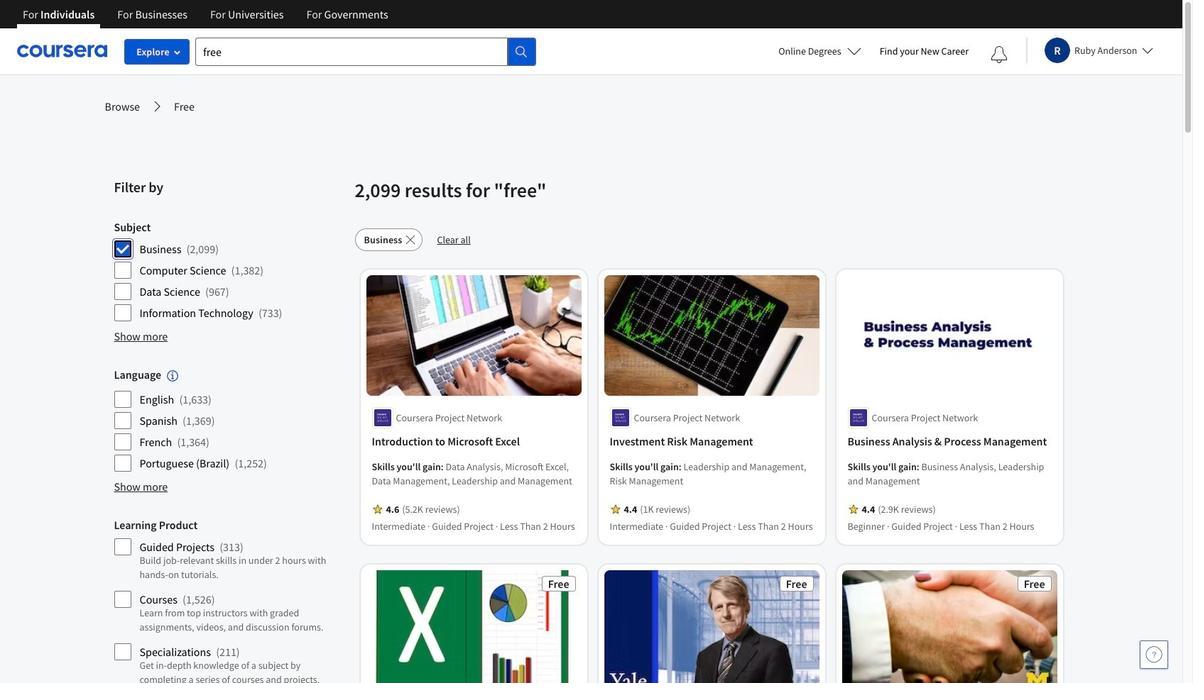 Task type: describe. For each thing, give the bounding box(es) containing it.
1 group from the top
[[114, 220, 346, 322]]

What do you want to learn? text field
[[195, 37, 508, 66]]

2 group from the top
[[114, 368, 346, 473]]

3 group from the top
[[114, 519, 346, 684]]



Task type: vqa. For each thing, say whether or not it's contained in the screenshot.
HELP CENTER ICON
yes



Task type: locate. For each thing, give the bounding box(es) containing it.
coursera image
[[17, 40, 107, 63]]

information about this filter group image
[[167, 371, 178, 382]]

None search field
[[195, 37, 536, 66]]

0 vertical spatial group
[[114, 220, 346, 322]]

1 vertical spatial group
[[114, 368, 346, 473]]

help center image
[[1146, 647, 1163, 664]]

group
[[114, 220, 346, 322], [114, 368, 346, 473], [114, 519, 346, 684]]

2 vertical spatial group
[[114, 519, 346, 684]]

banner navigation
[[11, 0, 400, 39]]



